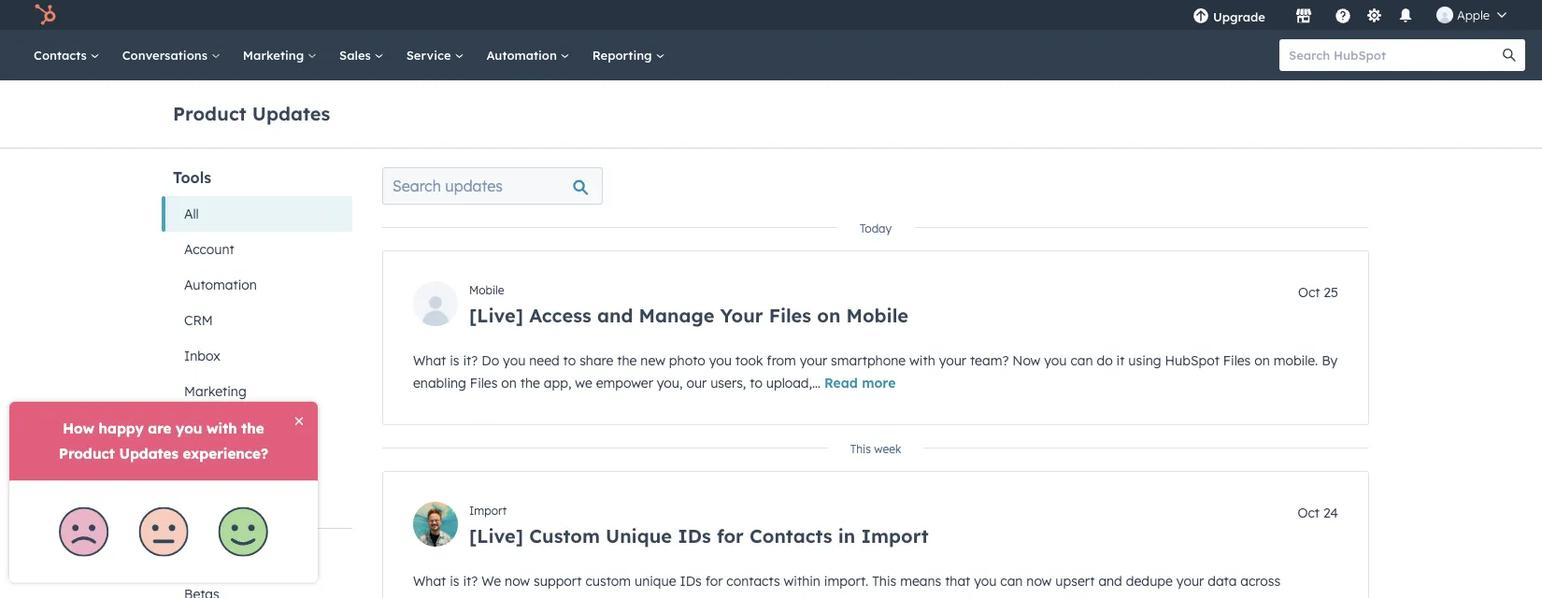 Task type: locate. For each thing, give the bounding box(es) containing it.
0 horizontal spatial automation
[[184, 277, 257, 293]]

1 vertical spatial automation link
[[162, 267, 352, 303]]

0 vertical spatial this
[[850, 442, 871, 456]]

what
[[413, 352, 446, 369], [413, 573, 446, 589]]

access
[[529, 304, 591, 327], [216, 549, 266, 567]]

0 vertical spatial import
[[469, 503, 507, 517]]

for up objects
[[705, 573, 723, 589]]

id…
[[899, 595, 923, 598]]

0 vertical spatial files
[[769, 304, 811, 327]]

deals,
[[548, 595, 584, 598]]

product updates
[[173, 101, 330, 125]]

and right upsert
[[1099, 573, 1122, 589]]

contacts up within
[[750, 524, 832, 548]]

this left week
[[850, 442, 871, 456]]

mobile up do
[[469, 283, 504, 297]]

unique
[[606, 524, 672, 548]]

0 vertical spatial it?
[[463, 352, 478, 369]]

upsert
[[1055, 573, 1095, 589]]

upgrade image
[[1192, 8, 1209, 25]]

1 vertical spatial import
[[861, 524, 929, 548]]

0 horizontal spatial this
[[850, 442, 871, 456]]

marketing link
[[232, 30, 328, 80], [162, 374, 352, 409]]

0 vertical spatial [live]
[[469, 304, 523, 327]]

1 vertical spatial and
[[1099, 573, 1122, 589]]

this
[[850, 442, 871, 456], [872, 573, 897, 589]]

Search updates search field
[[382, 167, 603, 205]]

0 horizontal spatial mobile
[[469, 283, 504, 297]]

2 vertical spatial on
[[501, 375, 517, 391]]

tools element
[[162, 167, 352, 516]]

for inside what is it? we now support custom unique ids for contacts within import.  this means that you can now upsert and dedupe your data across contacts, companies, deals, tickets, and custom objects --  leveraging a unique id…
[[705, 573, 723, 589]]

access up need
[[529, 304, 591, 327]]

1 horizontal spatial import
[[861, 524, 929, 548]]

[live] up do
[[469, 304, 523, 327]]

the down need
[[520, 375, 540, 391]]

1 horizontal spatial mobile
[[846, 304, 908, 327]]

oct
[[1298, 284, 1320, 300], [1298, 505, 1320, 521]]

[live] for [live] access and manage your files on mobile
[[469, 304, 523, 327]]

marketing link up reports on the bottom
[[162, 374, 352, 409]]

1 vertical spatial marketing link
[[162, 374, 352, 409]]

files
[[769, 304, 811, 327], [1223, 352, 1251, 369], [470, 375, 498, 391]]

search button
[[1494, 39, 1525, 71]]

oct left 24
[[1298, 505, 1320, 521]]

is up contacts,
[[450, 573, 459, 589]]

1 vertical spatial mobile
[[846, 304, 908, 327]]

contacts down hubspot link
[[34, 47, 90, 63]]

what up contacts,
[[413, 573, 446, 589]]

the up empower in the left bottom of the page
[[617, 352, 637, 369]]

access right early
[[216, 549, 266, 567]]

2 - from the left
[[765, 595, 771, 598]]

custom up tickets,
[[585, 573, 631, 589]]

reporting
[[592, 47, 656, 63]]

do
[[1097, 352, 1113, 369]]

0 vertical spatial is
[[450, 352, 459, 369]]

1 vertical spatial automation
[[184, 277, 257, 293]]

unique down unique
[[635, 573, 676, 589]]

conversations link
[[111, 30, 232, 80]]

for up "contacts"
[[717, 524, 744, 548]]

this left means
[[872, 573, 897, 589]]

and up share
[[597, 304, 633, 327]]

files down do
[[470, 375, 498, 391]]

it? left we
[[463, 573, 478, 589]]

1 vertical spatial the
[[520, 375, 540, 391]]

you right do
[[503, 352, 526, 369]]

1 vertical spatial unique
[[854, 595, 896, 598]]

in
[[838, 524, 855, 548]]

1 horizontal spatial the
[[617, 352, 637, 369]]

what inside what is it? we now support custom unique ids for contacts within import.  this means that you can now upsert and dedupe your data across contacts, companies, deals, tickets, and custom objects --  leveraging a unique id…
[[413, 573, 446, 589]]

on left mobile.
[[1254, 352, 1270, 369]]

access inside "early access" element
[[216, 549, 266, 567]]

[live] up we
[[469, 524, 523, 548]]

can inside what is it? we now support custom unique ids for contacts within import.  this means that you can now upsert and dedupe your data across contacts, companies, deals, tickets, and custom objects --  leveraging a unique id…
[[1000, 573, 1023, 589]]

0 horizontal spatial and
[[597, 304, 633, 327]]

1 vertical spatial oct
[[1298, 505, 1320, 521]]

0 vertical spatial mobile
[[469, 283, 504, 297]]

that
[[945, 573, 970, 589]]

1 it? from the top
[[463, 352, 478, 369]]

0 vertical spatial automation
[[486, 47, 561, 63]]

2 what from the top
[[413, 573, 446, 589]]

1 vertical spatial access
[[216, 549, 266, 567]]

1 vertical spatial ids
[[680, 573, 702, 589]]

marketing up reports on the bottom
[[184, 383, 246, 400]]

marketing link up updates
[[232, 30, 328, 80]]

1 oct from the top
[[1298, 284, 1320, 300]]

1 vertical spatial [live]
[[469, 524, 523, 548]]

can
[[1071, 352, 1093, 369], [1000, 573, 1023, 589]]

menu
[[1179, 0, 1520, 30]]

2 oct from the top
[[1298, 505, 1320, 521]]

it? inside what is it? we now support custom unique ids for contacts within import.  this means that you can now upsert and dedupe your data across contacts, companies, deals, tickets, and custom objects --  leveraging a unique id…
[[463, 573, 478, 589]]

1 horizontal spatial contacts
[[750, 524, 832, 548]]

now up companies,
[[505, 573, 530, 589]]

1 vertical spatial this
[[872, 573, 897, 589]]

files right "hubspot"
[[1223, 352, 1251, 369]]

import right in
[[861, 524, 929, 548]]

1 vertical spatial custom
[[663, 595, 708, 598]]

1 horizontal spatial can
[[1071, 352, 1093, 369]]

0 horizontal spatial contacts
[[34, 47, 90, 63]]

import
[[469, 503, 507, 517], [861, 524, 929, 548]]

all
[[184, 206, 199, 222]]

now left upsert
[[1027, 573, 1052, 589]]

1 vertical spatial on
[[1254, 352, 1270, 369]]

notifications image
[[1397, 8, 1414, 25]]

and
[[597, 304, 633, 327], [1099, 573, 1122, 589], [635, 595, 659, 598]]

0 vertical spatial oct
[[1298, 284, 1320, 300]]

2 it? from the top
[[463, 573, 478, 589]]

[live] access and manage your files on mobile
[[469, 304, 908, 327]]

with
[[909, 352, 935, 369]]

what inside what is it? do you need to share the new photo you took from your smartphone with your team?  now you can do it using hubspot files on mobile.  by enabling files on the app, we empower you, our users, to upload,…
[[413, 352, 446, 369]]

1 vertical spatial can
[[1000, 573, 1023, 589]]

1 [live] from the top
[[469, 304, 523, 327]]

custom left objects
[[663, 595, 708, 598]]

1 vertical spatial marketing
[[184, 383, 246, 400]]

for
[[717, 524, 744, 548], [705, 573, 723, 589]]

contacts link
[[22, 30, 111, 80]]

is up 'enabling' at the bottom left of page
[[450, 352, 459, 369]]

1 - from the left
[[760, 595, 765, 598]]

2 horizontal spatial your
[[1177, 573, 1204, 589]]

contacts,
[[413, 595, 470, 598]]

what up 'enabling' at the bottom left of page
[[413, 352, 446, 369]]

reports
[[184, 419, 232, 435]]

1 horizontal spatial automation link
[[475, 30, 581, 80]]

contacts
[[726, 573, 780, 589]]

custom
[[529, 524, 600, 548]]

is
[[450, 352, 459, 369], [450, 573, 459, 589]]

and right tickets,
[[635, 595, 659, 598]]

2 now from the left
[[1027, 573, 1052, 589]]

0 horizontal spatial on
[[501, 375, 517, 391]]

means
[[900, 573, 941, 589]]

is for [live] access and manage your files on mobile
[[450, 352, 459, 369]]

your left "data"
[[1177, 573, 1204, 589]]

1 is from the top
[[450, 352, 459, 369]]

ids down [live] custom unique ids for contacts in import
[[680, 573, 702, 589]]

to right need
[[563, 352, 576, 369]]

0 horizontal spatial the
[[520, 375, 540, 391]]

1 horizontal spatial this
[[872, 573, 897, 589]]

you right that
[[974, 573, 997, 589]]

1 vertical spatial contacts
[[750, 524, 832, 548]]

is inside what is it? do you need to share the new photo you took from your smartphone with your team?  now you can do it using hubspot files on mobile.  by enabling files on the app, we empower you, our users, to upload,…
[[450, 352, 459, 369]]

1 vertical spatial for
[[705, 573, 723, 589]]

took
[[735, 352, 763, 369]]

1 vertical spatial is
[[450, 573, 459, 589]]

1 what from the top
[[413, 352, 446, 369]]

0 horizontal spatial can
[[1000, 573, 1023, 589]]

your right with
[[939, 352, 966, 369]]

menu item
[[1279, 0, 1282, 30]]

0 horizontal spatial import
[[469, 503, 507, 517]]

the
[[617, 352, 637, 369], [520, 375, 540, 391]]

updates
[[252, 101, 330, 125]]

0 horizontal spatial to
[[563, 352, 576, 369]]

1 horizontal spatial access
[[529, 304, 591, 327]]

it? left do
[[463, 352, 478, 369]]

it? for [live] custom unique ids for contacts in import
[[463, 573, 478, 589]]

oct for [live] access and manage your files on mobile
[[1298, 284, 1320, 300]]

you up users,
[[709, 352, 732, 369]]

your up 'upload,…'
[[800, 352, 827, 369]]

settings link
[[1363, 5, 1386, 25]]

2 horizontal spatial files
[[1223, 352, 1251, 369]]

can left do
[[1071, 352, 1093, 369]]

0 vertical spatial on
[[817, 304, 841, 327]]

2 vertical spatial and
[[635, 595, 659, 598]]

1 horizontal spatial now
[[1027, 573, 1052, 589]]

oct left 25
[[1298, 284, 1320, 300]]

automation link
[[475, 30, 581, 80], [162, 267, 352, 303]]

across
[[1240, 573, 1281, 589]]

2 [live] from the top
[[469, 524, 523, 548]]

2 horizontal spatial on
[[1254, 352, 1270, 369]]

using
[[1128, 352, 1161, 369]]

ids right unique
[[678, 524, 711, 548]]

a
[[842, 595, 850, 598]]

you right now
[[1044, 352, 1067, 369]]

to down took
[[750, 375, 763, 391]]

Search HubSpot search field
[[1279, 39, 1508, 71]]

marketplaces image
[[1295, 8, 1312, 25]]

product
[[173, 101, 246, 125]]

on left app,
[[501, 375, 517, 391]]

1 vertical spatial to
[[750, 375, 763, 391]]

1 horizontal spatial files
[[769, 304, 811, 327]]

1 horizontal spatial and
[[635, 595, 659, 598]]

automation right service link
[[486, 47, 561, 63]]

menu containing apple
[[1179, 0, 1520, 30]]

on up 'smartphone'
[[817, 304, 841, 327]]

1 horizontal spatial on
[[817, 304, 841, 327]]

marketing inside tools element
[[184, 383, 246, 400]]

0 vertical spatial custom
[[585, 573, 631, 589]]

to
[[563, 352, 576, 369], [750, 375, 763, 391]]

1 vertical spatial it?
[[463, 573, 478, 589]]

can right that
[[1000, 573, 1023, 589]]

apple button
[[1425, 0, 1518, 30]]

mobile up 'smartphone'
[[846, 304, 908, 327]]

is inside what is it? we now support custom unique ids for contacts within import.  this means that you can now upsert and dedupe your data across contacts, companies, deals, tickets, and custom objects --  leveraging a unique id…
[[450, 573, 459, 589]]

you
[[503, 352, 526, 369], [709, 352, 732, 369], [1044, 352, 1067, 369], [974, 573, 997, 589]]

dedupe
[[1126, 573, 1173, 589]]

1 now from the left
[[505, 573, 530, 589]]

-
[[760, 595, 765, 598], [765, 595, 771, 598]]

your
[[800, 352, 827, 369], [939, 352, 966, 369], [1177, 573, 1204, 589]]

0 horizontal spatial unique
[[635, 573, 676, 589]]

mobile
[[469, 283, 504, 297], [846, 304, 908, 327]]

custom
[[585, 573, 631, 589], [663, 595, 708, 598]]

mobile.
[[1274, 352, 1318, 369]]

0 vertical spatial access
[[529, 304, 591, 327]]

0 horizontal spatial access
[[216, 549, 266, 567]]

unique right "a"
[[854, 595, 896, 598]]

0 vertical spatial can
[[1071, 352, 1093, 369]]

files up from
[[769, 304, 811, 327]]

0 horizontal spatial files
[[470, 375, 498, 391]]

marketing up updates
[[243, 47, 308, 63]]

1 horizontal spatial custom
[[663, 595, 708, 598]]

more
[[862, 375, 896, 391]]

smartphone
[[831, 352, 906, 369]]

1 vertical spatial what
[[413, 573, 446, 589]]

0 vertical spatial what
[[413, 352, 446, 369]]

this inside what is it? we now support custom unique ids for contacts within import.  this means that you can now upsert and dedupe your data across contacts, companies, deals, tickets, and custom objects --  leveraging a unique id…
[[872, 573, 897, 589]]

2 is from the top
[[450, 573, 459, 589]]

it? inside what is it? do you need to share the new photo you took from your smartphone with your team?  now you can do it using hubspot files on mobile.  by enabling files on the app, we empower you, our users, to upload,…
[[463, 352, 478, 369]]

automation down 'account'
[[184, 277, 257, 293]]

your
[[720, 304, 763, 327]]

now
[[505, 573, 530, 589], [1027, 573, 1052, 589]]

companies,
[[474, 595, 544, 598]]

contacts
[[34, 47, 90, 63], [750, 524, 832, 548]]

empower
[[596, 375, 653, 391]]

import up we
[[469, 503, 507, 517]]

0 horizontal spatial now
[[505, 573, 530, 589]]



Task type: vqa. For each thing, say whether or not it's contained in the screenshot.
the bottommost This
yes



Task type: describe. For each thing, give the bounding box(es) containing it.
tools
[[173, 168, 211, 187]]

this week
[[850, 442, 901, 456]]

support
[[534, 573, 582, 589]]

0 vertical spatial marketing link
[[232, 30, 328, 80]]

early access element
[[162, 548, 352, 598]]

apple
[[1457, 7, 1490, 22]]

0 vertical spatial and
[[597, 304, 633, 327]]

[live] for [live] custom unique ids for contacts in import
[[469, 524, 523, 548]]

notifications button
[[1390, 0, 1422, 30]]

reports link
[[162, 409, 352, 445]]

manage
[[639, 304, 714, 327]]

import.
[[824, 573, 869, 589]]

we
[[575, 375, 592, 391]]

0 vertical spatial the
[[617, 352, 637, 369]]

access for early
[[216, 549, 266, 567]]

what is it? we now support custom unique ids for contacts within import.  this means that you can now upsert and dedupe your data across contacts, companies, deals, tickets, and custom objects --  leveraging a unique id…
[[413, 573, 1281, 598]]

can inside what is it? do you need to share the new photo you took from your smartphone with your team?  now you can do it using hubspot files on mobile.  by enabling files on the app, we empower you, our users, to upload,…
[[1071, 352, 1093, 369]]

read more
[[824, 375, 896, 391]]

0 horizontal spatial automation link
[[162, 267, 352, 303]]

hubspot image
[[34, 4, 56, 26]]

enabling
[[413, 375, 466, 391]]

0 vertical spatial to
[[563, 352, 576, 369]]

0 vertical spatial automation link
[[475, 30, 581, 80]]

2 horizontal spatial and
[[1099, 573, 1122, 589]]

we
[[482, 573, 501, 589]]

website link
[[162, 445, 352, 480]]

settings image
[[1366, 8, 1383, 25]]

what for [live] custom unique ids for contacts in import
[[413, 573, 446, 589]]

early access
[[173, 549, 266, 567]]

hubspot
[[1165, 352, 1220, 369]]

0 horizontal spatial custom
[[585, 573, 631, 589]]

objects
[[712, 595, 757, 598]]

access for [live]
[[529, 304, 591, 327]]

service
[[406, 47, 455, 63]]

leveraging
[[774, 595, 839, 598]]

upload,…
[[766, 375, 821, 391]]

automation inside tools element
[[184, 277, 257, 293]]

conversations
[[122, 47, 211, 63]]

0 horizontal spatial your
[[800, 352, 827, 369]]

need
[[529, 352, 560, 369]]

what for [live] access and manage your files on mobile
[[413, 352, 446, 369]]

hubspot link
[[22, 4, 70, 26]]

early
[[173, 549, 212, 567]]

oct 25
[[1298, 284, 1338, 300]]

bob builder image
[[1436, 7, 1453, 23]]

sales
[[339, 47, 374, 63]]

upgrade
[[1213, 9, 1265, 24]]

website
[[184, 454, 234, 471]]

payments
[[184, 490, 245, 506]]

1 horizontal spatial unique
[[854, 595, 896, 598]]

oct for [live] custom unique ids for contacts in import
[[1298, 505, 1320, 521]]

by
[[1322, 352, 1338, 369]]

app,
[[544, 375, 571, 391]]

2 vertical spatial files
[[470, 375, 498, 391]]

0 vertical spatial contacts
[[34, 47, 90, 63]]

all link
[[162, 196, 352, 232]]

share
[[580, 352, 613, 369]]

account
[[184, 241, 234, 257]]

crm
[[184, 312, 213, 329]]

data
[[1208, 573, 1237, 589]]

our
[[686, 375, 707, 391]]

help button
[[1327, 0, 1359, 30]]

your inside what is it? we now support custom unique ids for contacts within import.  this means that you can now upsert and dedupe your data across contacts, companies, deals, tickets, and custom objects --  leveraging a unique id…
[[1177, 573, 1204, 589]]

0 vertical spatial marketing
[[243, 47, 308, 63]]

search image
[[1503, 49, 1516, 62]]

inbox
[[184, 348, 220, 364]]

1 vertical spatial files
[[1223, 352, 1251, 369]]

photo
[[669, 352, 705, 369]]

read more button
[[824, 372, 896, 394]]

you,
[[657, 375, 683, 391]]

1 horizontal spatial automation
[[486, 47, 561, 63]]

ids inside what is it? we now support custom unique ids for contacts within import.  this means that you can now upsert and dedupe your data across contacts, companies, deals, tickets, and custom objects --  leveraging a unique id…
[[680, 573, 702, 589]]

today
[[860, 221, 892, 235]]

now
[[1013, 352, 1041, 369]]

1 horizontal spatial to
[[750, 375, 763, 391]]

inbox link
[[162, 338, 352, 374]]

new
[[641, 352, 665, 369]]

1 horizontal spatial your
[[939, 352, 966, 369]]

is for [live] custom unique ids for contacts in import
[[450, 573, 459, 589]]

within
[[784, 573, 820, 589]]

24
[[1323, 505, 1338, 521]]

users,
[[710, 375, 746, 391]]

sales link
[[328, 30, 395, 80]]

25
[[1324, 284, 1338, 300]]

team?
[[970, 352, 1009, 369]]

[live] custom unique ids for contacts in import
[[469, 524, 929, 548]]

oct 24
[[1298, 505, 1338, 521]]

payments link
[[162, 480, 352, 516]]

0 vertical spatial ids
[[678, 524, 711, 548]]

week
[[874, 442, 901, 456]]

you inside what is it? we now support custom unique ids for contacts within import.  this means that you can now upsert and dedupe your data across contacts, companies, deals, tickets, and custom objects --  leveraging a unique id…
[[974, 573, 997, 589]]

help image
[[1335, 8, 1351, 25]]

tickets,
[[588, 595, 632, 598]]

it? for [live] access and manage your files on mobile
[[463, 352, 478, 369]]

it
[[1116, 352, 1125, 369]]

crm link
[[162, 303, 352, 338]]

0 vertical spatial for
[[717, 524, 744, 548]]

reporting link
[[581, 30, 676, 80]]

account link
[[162, 232, 352, 267]]

service link
[[395, 30, 475, 80]]

0 vertical spatial unique
[[635, 573, 676, 589]]

from
[[767, 352, 796, 369]]

what is it? do you need to share the new photo you took from your smartphone with your team?  now you can do it using hubspot files on mobile.  by enabling files on the app, we empower you, our users, to upload,…
[[413, 352, 1338, 391]]

read
[[824, 375, 858, 391]]

marketplaces button
[[1284, 0, 1323, 30]]

do
[[482, 352, 499, 369]]



